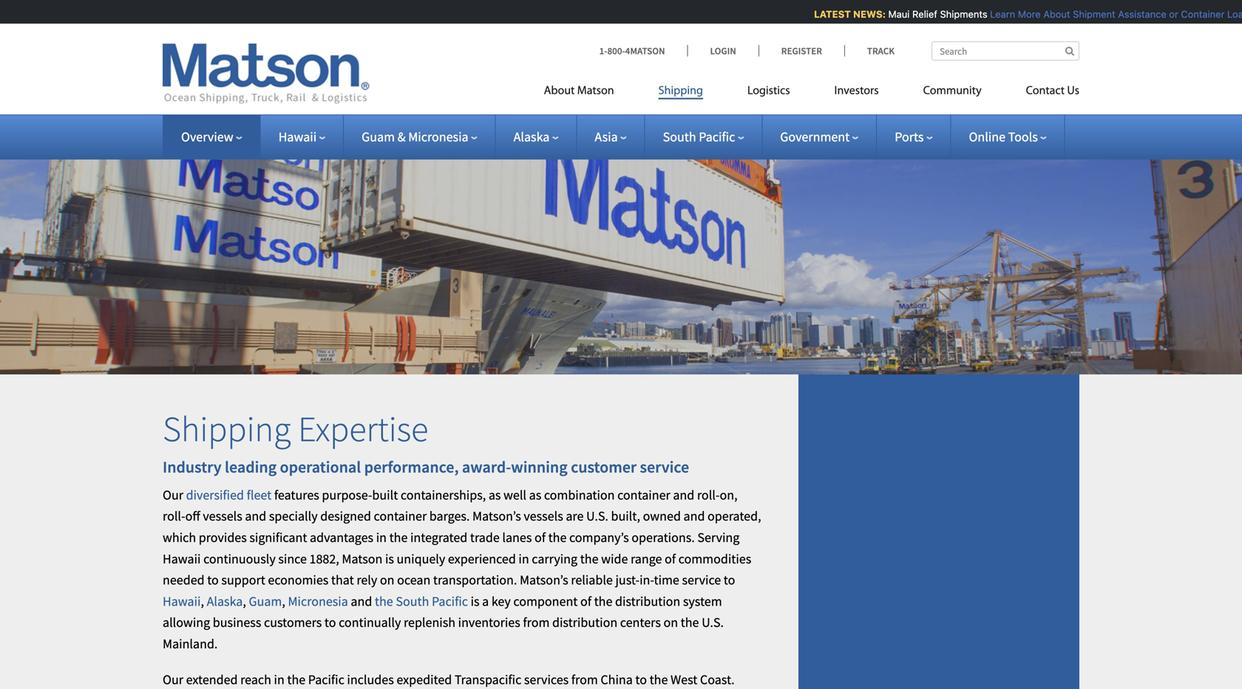 Task type: locate. For each thing, give the bounding box(es) containing it.
maui
[[885, 9, 907, 20]]

1 vertical spatial about
[[544, 85, 575, 97]]

None search field
[[932, 41, 1080, 61]]

on inside "is a key component of the distribution system allowing business customers to continually replenish inventories from distribution centers on the u.s. mainland."
[[664, 615, 678, 632]]

in right advantages
[[376, 530, 387, 546]]

our for our diversified fleet
[[163, 487, 183, 504]]

1 vessels from the left
[[203, 508, 242, 525]]

2 horizontal spatial of
[[665, 551, 676, 568]]

u.s. down system
[[702, 615, 724, 632]]

features purpose-built containerships, as well as combination container and roll-on, roll-off vessels and specially designed container barges. matson's vessels are u.s. built, owned and operated, which provides significant advantages in the integrated trade lanes of the company's operations. serving hawaii continuously since 1882, matson is uniquely experienced in carrying the wide range of commodities needed to support economies that rely on ocean transportation. matson's reliable just-in-time service to hawaii , alaska , guam , micronesia and the south pacific
[[163, 487, 761, 610]]

container up owned
[[617, 487, 670, 504]]

1 vertical spatial guam
[[249, 594, 282, 610]]

to
[[207, 572, 219, 589], [724, 572, 735, 589], [325, 615, 336, 632], [635, 672, 647, 689]]

0 horizontal spatial is
[[385, 551, 394, 568]]

1 vertical spatial matson's
[[520, 572, 568, 589]]

the right "reach"
[[287, 672, 306, 689]]

alaska link down about matson
[[514, 129, 559, 145]]

the up continually
[[375, 594, 393, 610]]

,
[[201, 594, 204, 610], [243, 594, 246, 610], [282, 594, 285, 610]]

matson's up trade
[[472, 508, 521, 525]]

vessels
[[203, 508, 242, 525], [524, 508, 563, 525]]

, up allowing
[[201, 594, 204, 610]]

2 vertical spatial hawaii
[[163, 594, 201, 610]]

matson's
[[472, 508, 521, 525], [520, 572, 568, 589]]

1 horizontal spatial as
[[529, 487, 541, 504]]

the down system
[[681, 615, 699, 632]]

asia link
[[595, 129, 627, 145]]

0 horizontal spatial about
[[544, 85, 575, 97]]

the
[[389, 530, 408, 546], [548, 530, 567, 546], [580, 551, 599, 568], [375, 594, 393, 610], [594, 594, 613, 610], [681, 615, 699, 632], [287, 672, 306, 689], [650, 672, 668, 689]]

industry leading operational performance, award-winning customer service
[[163, 457, 689, 478]]

and up serving
[[684, 508, 705, 525]]

time
[[654, 572, 679, 589]]

our extended reach in the pacific includes expedited transpacific services from china to the west coast.
[[163, 672, 735, 690]]

1 vertical spatial alaska
[[207, 594, 243, 610]]

of right the lanes
[[535, 530, 546, 546]]

hawaii link down needed
[[163, 594, 201, 610]]

expertise
[[298, 407, 428, 451]]

our down industry
[[163, 487, 183, 504]]

1 horizontal spatial of
[[580, 594, 592, 610]]

shipping inside shipping link
[[659, 85, 703, 97]]

more
[[1015, 9, 1038, 20]]

wide
[[601, 551, 628, 568]]

0 vertical spatial our
[[163, 487, 183, 504]]

1 horizontal spatial ,
[[243, 594, 246, 610]]

specially
[[269, 508, 318, 525]]

service up owned
[[640, 457, 689, 478]]

0 vertical spatial service
[[640, 457, 689, 478]]

hawaii down blue matson logo with ocean, shipping, truck, rail and logistics written beneath it.
[[279, 129, 317, 145]]

0 vertical spatial roll-
[[697, 487, 720, 504]]

in down the lanes
[[519, 551, 529, 568]]

alaska down about matson
[[514, 129, 550, 145]]

1 vertical spatial of
[[665, 551, 676, 568]]

provides
[[199, 530, 247, 546]]

economies
[[268, 572, 329, 589]]

2 our from the top
[[163, 672, 183, 689]]

service up system
[[682, 572, 721, 589]]

search image
[[1065, 46, 1074, 56]]

0 horizontal spatial vessels
[[203, 508, 242, 525]]

government link
[[780, 129, 859, 145]]

south down shipping link
[[663, 129, 696, 145]]

1 vertical spatial container
[[374, 508, 427, 525]]

0 vertical spatial guam
[[362, 129, 395, 145]]

0 vertical spatial alaska
[[514, 129, 550, 145]]

of up time
[[665, 551, 676, 568]]

1 horizontal spatial south
[[663, 129, 696, 145]]

matson down 1-
[[577, 85, 614, 97]]

1 horizontal spatial pacific
[[432, 594, 468, 610]]

0 horizontal spatial roll-
[[163, 508, 185, 525]]

the south pacific link
[[375, 594, 468, 610]]

and down fleet
[[245, 508, 266, 525]]

2 horizontal spatial ,
[[282, 594, 285, 610]]

business
[[213, 615, 261, 632]]

2 horizontal spatial pacific
[[699, 129, 735, 145]]

investors
[[834, 85, 879, 97]]

1 as from the left
[[489, 487, 501, 504]]

overview link
[[181, 129, 242, 145]]

1 our from the top
[[163, 487, 183, 504]]

2 vertical spatial in
[[274, 672, 285, 689]]

0 vertical spatial shipping
[[659, 85, 703, 97]]

as left "well"
[[489, 487, 501, 504]]

, up customers
[[282, 594, 285, 610]]

purpose-
[[322, 487, 372, 504]]

1 vertical spatial hawaii link
[[163, 594, 201, 610]]

0 horizontal spatial on
[[380, 572, 394, 589]]

shipping up south pacific
[[659, 85, 703, 97]]

shipping link
[[636, 78, 725, 108]]

&
[[398, 129, 406, 145]]

0 horizontal spatial pacific
[[308, 672, 344, 689]]

0 horizontal spatial alaska link
[[207, 594, 243, 610]]

1 horizontal spatial vessels
[[524, 508, 563, 525]]

800-
[[607, 45, 625, 57]]

2 vertical spatial of
[[580, 594, 592, 610]]

1 horizontal spatial container
[[617, 487, 670, 504]]

1 horizontal spatial from
[[571, 672, 598, 689]]

1 vertical spatial matson
[[342, 551, 383, 568]]

alaska up the business
[[207, 594, 243, 610]]

in right "reach"
[[274, 672, 285, 689]]

0 vertical spatial alaska link
[[514, 129, 559, 145]]

shipping up leading at left
[[163, 407, 291, 451]]

1 horizontal spatial is
[[471, 594, 480, 610]]

0 vertical spatial u.s.
[[586, 508, 608, 525]]

1 horizontal spatial hawaii link
[[279, 129, 325, 145]]

which
[[163, 530, 196, 546]]

south down 'ocean'
[[396, 594, 429, 610]]

guam left &
[[362, 129, 395, 145]]

container down built
[[374, 508, 427, 525]]

1 vertical spatial is
[[471, 594, 480, 610]]

banner image
[[0, 136, 1242, 375]]

shipping
[[659, 85, 703, 97], [163, 407, 291, 451]]

guam link
[[249, 594, 282, 610]]

0 horizontal spatial hawaii link
[[163, 594, 201, 610]]

from
[[523, 615, 550, 632], [571, 672, 598, 689]]

Search search field
[[932, 41, 1080, 61]]

1 horizontal spatial on
[[664, 615, 678, 632]]

online
[[969, 129, 1006, 145]]

on right 'centers'
[[664, 615, 678, 632]]

the up 'uniquely'
[[389, 530, 408, 546]]

, left the guam link
[[243, 594, 246, 610]]

service
[[640, 457, 689, 478], [682, 572, 721, 589]]

0 vertical spatial on
[[380, 572, 394, 589]]

latest news: maui relief shipments learn more about shipment assistance or container loan
[[811, 9, 1242, 20]]

matson up 'rely'
[[342, 551, 383, 568]]

0 horizontal spatial container
[[374, 508, 427, 525]]

1 horizontal spatial shipping
[[659, 85, 703, 97]]

0 horizontal spatial guam
[[249, 594, 282, 610]]

online tools link
[[969, 129, 1047, 145]]

shipping for shipping
[[659, 85, 703, 97]]

register link
[[758, 45, 844, 57]]

transpacific
[[455, 672, 522, 689]]

our for our extended reach in the pacific includes expedited transpacific services from china to the west coast.
[[163, 672, 183, 689]]

2 vertical spatial pacific
[[308, 672, 344, 689]]

from down component
[[523, 615, 550, 632]]

hawaii down needed
[[163, 594, 201, 610]]

serving
[[698, 530, 740, 546]]

to right 'china'
[[635, 672, 647, 689]]

0 vertical spatial container
[[617, 487, 670, 504]]

of down reliable
[[580, 594, 592, 610]]

guam & micronesia link
[[362, 129, 477, 145]]

winning
[[511, 457, 568, 478]]

south
[[663, 129, 696, 145], [396, 594, 429, 610]]

customers
[[264, 615, 322, 632]]

0 horizontal spatial as
[[489, 487, 501, 504]]

top menu navigation
[[544, 78, 1080, 108]]

1 , from the left
[[201, 594, 204, 610]]

micronesia inside features purpose-built containerships, as well as combination container and roll-on, roll-off vessels and specially designed container barges. matson's vessels are u.s. built, owned and operated, which provides significant advantages in the integrated trade lanes of the company's operations. serving hawaii continuously since 1882, matson is uniquely experienced in carrying the wide range of commodities needed to support economies that rely on ocean transportation. matson's reliable just-in-time service to hawaii , alaska , guam , micronesia and the south pacific
[[288, 594, 348, 610]]

on right 'rely'
[[380, 572, 394, 589]]

just-
[[616, 572, 640, 589]]

and down 'rely'
[[351, 594, 372, 610]]

2 , from the left
[[243, 594, 246, 610]]

container
[[617, 487, 670, 504], [374, 508, 427, 525]]

is inside "is a key component of the distribution system allowing business customers to continually replenish inventories from distribution centers on the u.s. mainland."
[[471, 594, 480, 610]]

alaska link up the business
[[207, 594, 243, 610]]

vessels up the provides on the bottom
[[203, 508, 242, 525]]

roll- up operated,
[[697, 487, 720, 504]]

u.s. inside features purpose-built containerships, as well as combination container and roll-on, roll-off vessels and specially designed container barges. matson's vessels are u.s. built, owned and operated, which provides significant advantages in the integrated trade lanes of the company's operations. serving hawaii continuously since 1882, matson is uniquely experienced in carrying the wide range of commodities needed to support economies that rely on ocean transportation. matson's reliable just-in-time service to hawaii , alaska , guam , micronesia and the south pacific
[[586, 508, 608, 525]]

pacific up replenish
[[432, 594, 468, 610]]

about inside about matson link
[[544, 85, 575, 97]]

0 horizontal spatial south
[[396, 594, 429, 610]]

1 vertical spatial on
[[664, 615, 678, 632]]

0 vertical spatial matson
[[577, 85, 614, 97]]

from inside "is a key component of the distribution system allowing business customers to continually replenish inventories from distribution centers on the u.s. mainland."
[[523, 615, 550, 632]]

distribution down in-
[[615, 594, 680, 610]]

our inside the our extended reach in the pacific includes expedited transpacific services from china to the west coast.
[[163, 672, 183, 689]]

1 vertical spatial from
[[571, 672, 598, 689]]

0 horizontal spatial from
[[523, 615, 550, 632]]

1 horizontal spatial matson
[[577, 85, 614, 97]]

distribution down reliable
[[552, 615, 618, 632]]

1 horizontal spatial roll-
[[697, 487, 720, 504]]

0 vertical spatial from
[[523, 615, 550, 632]]

0 horizontal spatial of
[[535, 530, 546, 546]]

0 vertical spatial south
[[663, 129, 696, 145]]

and
[[673, 487, 695, 504], [245, 508, 266, 525], [684, 508, 705, 525], [351, 594, 372, 610]]

1 vertical spatial distribution
[[552, 615, 618, 632]]

reliable
[[571, 572, 613, 589]]

0 vertical spatial hawaii link
[[279, 129, 325, 145]]

1 vertical spatial south
[[396, 594, 429, 610]]

0 horizontal spatial in
[[274, 672, 285, 689]]

pacific inside features purpose-built containerships, as well as combination container and roll-on, roll-off vessels and specially designed container barges. matson's vessels are u.s. built, owned and operated, which provides significant advantages in the integrated trade lanes of the company's operations. serving hawaii continuously since 1882, matson is uniquely experienced in carrying the wide range of commodities needed to support economies that rely on ocean transportation. matson's reliable just-in-time service to hawaii , alaska , guam , micronesia and the south pacific
[[432, 594, 468, 610]]

0 vertical spatial hawaii
[[279, 129, 317, 145]]

micronesia right &
[[408, 129, 468, 145]]

vessels left are
[[524, 508, 563, 525]]

0 vertical spatial about
[[1040, 9, 1067, 20]]

1 vertical spatial in
[[519, 551, 529, 568]]

operations.
[[632, 530, 695, 546]]

roll- up which
[[163, 508, 185, 525]]

extended
[[186, 672, 238, 689]]

operational
[[280, 457, 361, 478]]

on,
[[720, 487, 738, 504]]

0 horizontal spatial matson
[[342, 551, 383, 568]]

on inside features purpose-built containerships, as well as combination container and roll-on, roll-off vessels and specially designed container barges. matson's vessels are u.s. built, owned and operated, which provides significant advantages in the integrated trade lanes of the company's operations. serving hawaii continuously since 1882, matson is uniquely experienced in carrying the wide range of commodities needed to support economies that rely on ocean transportation. matson's reliable just-in-time service to hawaii , alaska , guam , micronesia and the south pacific
[[380, 572, 394, 589]]

1 vertical spatial u.s.
[[702, 615, 724, 632]]

guam down the support
[[249, 594, 282, 610]]

1 horizontal spatial about
[[1040, 9, 1067, 20]]

continually
[[339, 615, 401, 632]]

1 vertical spatial micronesia
[[288, 594, 348, 610]]

is left 'uniquely'
[[385, 551, 394, 568]]

u.s. up the company's
[[586, 508, 608, 525]]

0 vertical spatial micronesia
[[408, 129, 468, 145]]

needed
[[163, 572, 205, 589]]

asia
[[595, 129, 618, 145]]

guam & micronesia
[[362, 129, 468, 145]]

leading
[[225, 457, 277, 478]]

as right "well"
[[529, 487, 541, 504]]

includes
[[347, 672, 394, 689]]

service inside features purpose-built containerships, as well as combination container and roll-on, roll-off vessels and specially designed container barges. matson's vessels are u.s. built, owned and operated, which provides significant advantages in the integrated trade lanes of the company's operations. serving hawaii continuously since 1882, matson is uniquely experienced in carrying the wide range of commodities needed to support economies that rely on ocean transportation. matson's reliable just-in-time service to hawaii , alaska , guam , micronesia and the south pacific
[[682, 572, 721, 589]]

u.s.
[[586, 508, 608, 525], [702, 615, 724, 632]]

0 horizontal spatial alaska
[[207, 594, 243, 610]]

1 vertical spatial service
[[682, 572, 721, 589]]

is left a at the bottom left of the page
[[471, 594, 480, 610]]

hawaii up needed
[[163, 551, 201, 568]]

hawaii link down blue matson logo with ocean, shipping, truck, rail and logistics written beneath it.
[[279, 129, 325, 145]]

matson's up component
[[520, 572, 568, 589]]

1 horizontal spatial in
[[376, 530, 387, 546]]

0 horizontal spatial micronesia
[[288, 594, 348, 610]]

hawaii link
[[279, 129, 325, 145], [163, 594, 201, 610]]

system
[[683, 594, 722, 610]]

hawaii
[[279, 129, 317, 145], [163, 551, 201, 568], [163, 594, 201, 610]]

1 vertical spatial pacific
[[432, 594, 468, 610]]

from left 'china'
[[571, 672, 598, 689]]

south inside features purpose-built containerships, as well as combination container and roll-on, roll-off vessels and specially designed container barges. matson's vessels are u.s. built, owned and operated, which provides significant advantages in the integrated trade lanes of the company's operations. serving hawaii continuously since 1882, matson is uniquely experienced in carrying the wide range of commodities needed to support economies that rely on ocean transportation. matson's reliable just-in-time service to hawaii , alaska , guam , micronesia and the south pacific
[[396, 594, 429, 610]]

section
[[780, 375, 1098, 690]]

1-
[[599, 45, 607, 57]]

us
[[1067, 85, 1080, 97]]

1 vertical spatial shipping
[[163, 407, 291, 451]]

pacific inside the our extended reach in the pacific includes expedited transpacific services from china to the west coast.
[[308, 672, 344, 689]]

alaska link
[[514, 129, 559, 145], [207, 594, 243, 610]]

pacific down shipping link
[[699, 129, 735, 145]]

containerships,
[[401, 487, 486, 504]]

owned
[[643, 508, 681, 525]]

assistance
[[1115, 9, 1163, 20]]

or
[[1166, 9, 1175, 20]]

1 horizontal spatial u.s.
[[702, 615, 724, 632]]

0 horizontal spatial ,
[[201, 594, 204, 610]]

0 vertical spatial is
[[385, 551, 394, 568]]

micronesia down economies
[[288, 594, 348, 610]]

1 vertical spatial our
[[163, 672, 183, 689]]

advantages
[[310, 530, 373, 546]]

to right needed
[[207, 572, 219, 589]]

0 horizontal spatial u.s.
[[586, 508, 608, 525]]

on
[[380, 572, 394, 589], [664, 615, 678, 632]]

our left 'extended'
[[163, 672, 183, 689]]

to down micronesia link
[[325, 615, 336, 632]]

trade
[[470, 530, 500, 546]]

0 horizontal spatial shipping
[[163, 407, 291, 451]]

pacific left includes
[[308, 672, 344, 689]]



Task type: vqa. For each thing, say whether or not it's contained in the screenshot.
'SOUTH PACIFIC'
yes



Task type: describe. For each thing, give the bounding box(es) containing it.
0 vertical spatial in
[[376, 530, 387, 546]]

u.s. inside "is a key component of the distribution system allowing business customers to continually replenish inventories from distribution centers on the u.s. mainland."
[[702, 615, 724, 632]]

significant
[[249, 530, 307, 546]]

the up reliable
[[580, 551, 599, 568]]

the down reliable
[[594, 594, 613, 610]]

combination
[[544, 487, 615, 504]]

1 horizontal spatial guam
[[362, 129, 395, 145]]

login
[[710, 45, 736, 57]]

fleet
[[247, 487, 272, 504]]

shipping for shipping expertise
[[163, 407, 291, 451]]

features
[[274, 487, 319, 504]]

commodities
[[679, 551, 751, 568]]

the left 'west'
[[650, 672, 668, 689]]

0 vertical spatial pacific
[[699, 129, 735, 145]]

support
[[221, 572, 265, 589]]

1 horizontal spatial alaska link
[[514, 129, 559, 145]]

community link
[[901, 78, 1004, 108]]

track link
[[844, 45, 895, 57]]

matson inside features purpose-built containerships, as well as combination container and roll-on, roll-off vessels and specially designed container barges. matson's vessels are u.s. built, owned and operated, which provides significant advantages in the integrated trade lanes of the company's operations. serving hawaii continuously since 1882, matson is uniquely experienced in carrying the wide range of commodities needed to support economies that rely on ocean transportation. matson's reliable just-in-time service to hawaii , alaska , guam , micronesia and the south pacific
[[342, 551, 383, 568]]

services
[[524, 672, 569, 689]]

transportation.
[[433, 572, 517, 589]]

carrying
[[532, 551, 578, 568]]

built
[[372, 487, 398, 504]]

track
[[867, 45, 895, 57]]

2 vessels from the left
[[524, 508, 563, 525]]

from inside the our extended reach in the pacific includes expedited transpacific services from china to the west coast.
[[571, 672, 598, 689]]

4matson
[[625, 45, 665, 57]]

diversified
[[186, 487, 244, 504]]

0 vertical spatial of
[[535, 530, 546, 546]]

1882,
[[309, 551, 339, 568]]

about matson link
[[544, 78, 636, 108]]

that
[[331, 572, 354, 589]]

logistics link
[[725, 78, 812, 108]]

industry
[[163, 457, 222, 478]]

range
[[631, 551, 662, 568]]

is inside features purpose-built containerships, as well as combination container and roll-on, roll-off vessels and specially designed container barges. matson's vessels are u.s. built, owned and operated, which provides significant advantages in the integrated trade lanes of the company's operations. serving hawaii continuously since 1882, matson is uniquely experienced in carrying the wide range of commodities needed to support economies that rely on ocean transportation. matson's reliable just-in-time service to hawaii , alaska , guam , micronesia and the south pacific
[[385, 551, 394, 568]]

2 horizontal spatial in
[[519, 551, 529, 568]]

experienced
[[448, 551, 516, 568]]

matson inside about matson link
[[577, 85, 614, 97]]

online tools
[[969, 129, 1038, 145]]

government
[[780, 129, 850, 145]]

tools
[[1008, 129, 1038, 145]]

since
[[278, 551, 307, 568]]

shipments
[[937, 9, 984, 20]]

shipping expertise
[[163, 407, 428, 451]]

and up owned
[[673, 487, 695, 504]]

about matson
[[544, 85, 614, 97]]

continuously
[[203, 551, 276, 568]]

ports link
[[895, 129, 933, 145]]

ports
[[895, 129, 924, 145]]

in-
[[640, 572, 654, 589]]

to inside "is a key component of the distribution system allowing business customers to continually replenish inventories from distribution centers on the u.s. mainland."
[[325, 615, 336, 632]]

2 as from the left
[[529, 487, 541, 504]]

in inside the our extended reach in the pacific includes expedited transpacific services from china to the west coast.
[[274, 672, 285, 689]]

1-800-4matson
[[599, 45, 665, 57]]

contact
[[1026, 85, 1065, 97]]

of inside "is a key component of the distribution system allowing business customers to continually replenish inventories from distribution centers on the u.s. mainland."
[[580, 594, 592, 610]]

logistics
[[748, 85, 790, 97]]

the up 'carrying'
[[548, 530, 567, 546]]

designed
[[320, 508, 371, 525]]

south pacific link
[[663, 129, 744, 145]]

container
[[1178, 9, 1222, 20]]

alaska inside features purpose-built containerships, as well as combination container and roll-on, roll-off vessels and specially designed container barges. matson's vessels are u.s. built, owned and operated, which provides significant advantages in the integrated trade lanes of the company's operations. serving hawaii continuously since 1882, matson is uniquely experienced in carrying the wide range of commodities needed to support economies that rely on ocean transportation. matson's reliable just-in-time service to hawaii , alaska , guam , micronesia and the south pacific
[[207, 594, 243, 610]]

coast.
[[700, 672, 735, 689]]

guam inside features purpose-built containerships, as well as combination container and roll-on, roll-off vessels and specially designed container barges. matson's vessels are u.s. built, owned and operated, which provides significant advantages in the integrated trade lanes of the company's operations. serving hawaii continuously since 1882, matson is uniquely experienced in carrying the wide range of commodities needed to support economies that rely on ocean transportation. matson's reliable just-in-time service to hawaii , alaska , guam , micronesia and the south pacific
[[249, 594, 282, 610]]

key
[[492, 594, 511, 610]]

1-800-4matson link
[[599, 45, 687, 57]]

allowing
[[163, 615, 210, 632]]

to down commodities
[[724, 572, 735, 589]]

loan
[[1224, 9, 1242, 20]]

learn
[[987, 9, 1012, 20]]

shipment
[[1070, 9, 1112, 20]]

1 horizontal spatial micronesia
[[408, 129, 468, 145]]

mainland.
[[163, 636, 218, 653]]

contact us
[[1026, 85, 1080, 97]]

built,
[[611, 508, 640, 525]]

is a key component of the distribution system allowing business customers to continually replenish inventories from distribution centers on the u.s. mainland.
[[163, 594, 724, 653]]

login link
[[687, 45, 758, 57]]

blue matson logo with ocean, shipping, truck, rail and logistics written beneath it. image
[[163, 44, 370, 104]]

replenish
[[404, 615, 456, 632]]

award-
[[462, 457, 511, 478]]

barges.
[[429, 508, 470, 525]]

component
[[513, 594, 578, 610]]

1 vertical spatial alaska link
[[207, 594, 243, 610]]

relief
[[909, 9, 934, 20]]

contact us link
[[1004, 78, 1080, 108]]

reach
[[240, 672, 271, 689]]

0 vertical spatial matson's
[[472, 508, 521, 525]]

to inside the our extended reach in the pacific includes expedited transpacific services from china to the west coast.
[[635, 672, 647, 689]]

performance,
[[364, 457, 459, 478]]

integrated
[[410, 530, 468, 546]]

company's
[[569, 530, 629, 546]]

learn more about shipment assistance or container loan link
[[987, 9, 1242, 20]]

investors link
[[812, 78, 901, 108]]

1 vertical spatial roll-
[[163, 508, 185, 525]]

3 , from the left
[[282, 594, 285, 610]]

latest
[[811, 9, 848, 20]]

expedited
[[397, 672, 452, 689]]

centers
[[620, 615, 661, 632]]

overview
[[181, 129, 233, 145]]

1 horizontal spatial alaska
[[514, 129, 550, 145]]

1 vertical spatial hawaii
[[163, 551, 201, 568]]

lanes
[[502, 530, 532, 546]]

0 vertical spatial distribution
[[615, 594, 680, 610]]

micronesia link
[[288, 594, 348, 610]]

china
[[601, 672, 633, 689]]

register
[[781, 45, 822, 57]]



